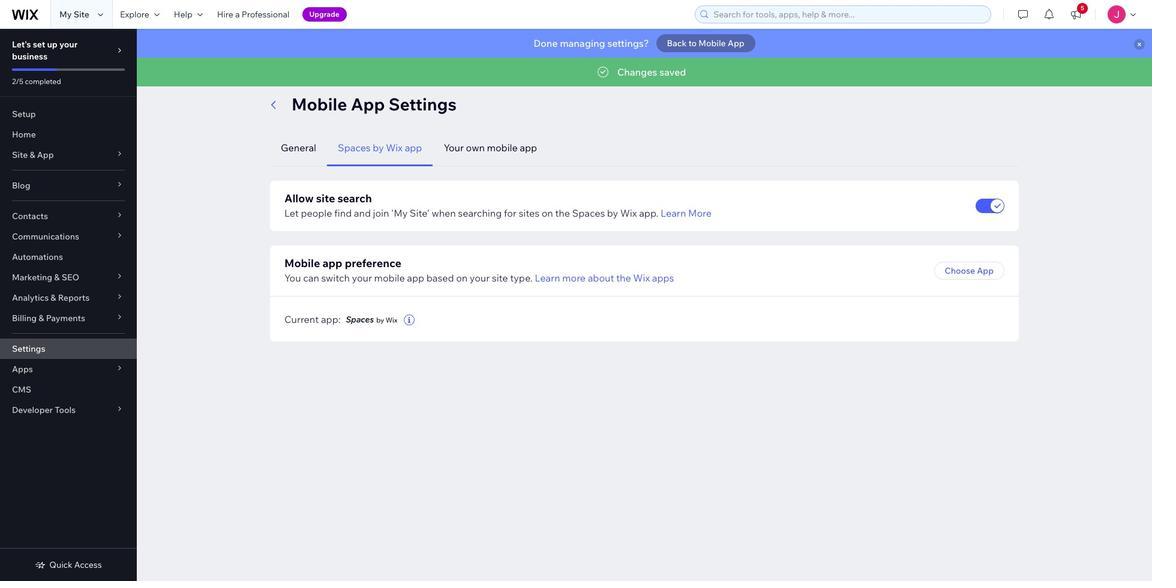 Task type: vqa. For each thing, say whether or not it's contained in the screenshot.
Site & App
yes



Task type: locate. For each thing, give the bounding box(es) containing it.
learn right type.
[[535, 272, 560, 284]]

site left type.
[[492, 272, 508, 284]]

cms
[[12, 384, 31, 395]]

site & app
[[12, 149, 54, 160]]

mobile right 'own'
[[487, 142, 518, 154]]

your right the up on the left top of the page
[[59, 39, 78, 50]]

your
[[444, 142, 464, 154]]

mobile right to
[[699, 38, 726, 49]]

mobile down preference
[[374, 272, 405, 284]]

tools
[[55, 405, 76, 415]]

& down home
[[30, 149, 35, 160]]

0 vertical spatial by
[[373, 142, 384, 154]]

the right "sites"
[[556, 207, 570, 219]]

marketing & seo
[[12, 272, 79, 283]]

wix for allow site search
[[621, 207, 637, 219]]

upgrade
[[310, 10, 340, 19]]

automations link
[[0, 247, 137, 267]]

on right "sites"
[[542, 207, 553, 219]]

Search for tools, apps, help & more... field
[[710, 6, 988, 23]]

managing
[[560, 37, 606, 49]]

0 vertical spatial site
[[74, 9, 89, 20]]

help
[[174, 9, 193, 20]]

wix left your
[[386, 142, 403, 154]]

0 vertical spatial wix
[[386, 142, 403, 154]]

home link
[[0, 124, 137, 145]]

5 button
[[1063, 0, 1090, 29]]

developer
[[12, 405, 53, 415]]

1 vertical spatial the
[[617, 272, 631, 284]]

1 vertical spatial mobile app settings
[[292, 94, 457, 115]]

1 vertical spatial wix
[[621, 207, 637, 219]]

setup
[[12, 109, 36, 119]]

app left your
[[405, 142, 422, 154]]

0 horizontal spatial site
[[12, 149, 28, 160]]

0 vertical spatial mobile
[[487, 142, 518, 154]]

to
[[689, 38, 697, 49]]

your
[[59, 39, 78, 50], [352, 272, 372, 284], [470, 272, 490, 284]]

changes
[[618, 66, 658, 78]]

completed
[[25, 77, 61, 86]]

0 horizontal spatial site
[[316, 192, 335, 205]]

1 vertical spatial learn
[[535, 272, 560, 284]]

by
[[373, 142, 384, 154], [608, 207, 619, 219]]

mobile inside button
[[487, 142, 518, 154]]

wix left apps
[[634, 272, 650, 284]]

for
[[504, 207, 517, 219]]

learn more about the wix apps button
[[535, 271, 674, 285]]

general button
[[270, 130, 327, 166]]

my site
[[59, 9, 89, 20]]

site down home
[[12, 149, 28, 160]]

settings
[[270, 76, 303, 86], [376, 76, 409, 86], [389, 94, 457, 115], [12, 343, 45, 354]]

developer tools
[[12, 405, 76, 415]]

1 vertical spatial by
[[608, 207, 619, 219]]

set
[[33, 39, 45, 50]]

mobile
[[487, 142, 518, 154], [374, 272, 405, 284]]

mobile
[[699, 38, 726, 49], [328, 76, 355, 86], [292, 94, 347, 115], [285, 256, 320, 270]]

&
[[30, 149, 35, 160], [54, 272, 60, 283], [51, 292, 56, 303], [39, 313, 44, 324]]

spaces right "sites"
[[573, 207, 605, 219]]

blog
[[12, 180, 30, 191]]

1 horizontal spatial by
[[608, 207, 619, 219]]

tab list
[[270, 130, 1019, 166]]

mobile inside "mobile app preference you can switch your mobile app based on your site type. learn more about the wix apps"
[[285, 256, 320, 270]]

1 vertical spatial mobile
[[374, 272, 405, 284]]

mobile inside 'done managing settings?' alert
[[699, 38, 726, 49]]

the
[[556, 207, 570, 219], [617, 272, 631, 284]]

site'
[[410, 207, 430, 219]]

1 vertical spatial site
[[492, 272, 508, 284]]

1 horizontal spatial site
[[74, 9, 89, 20]]

learn inside allow site search let people find and join 'my site' when searching for sites on the spaces by wix app. learn more
[[661, 207, 686, 219]]

on inside "mobile app preference you can switch your mobile app based on your site type. learn more about the wix apps"
[[456, 272, 468, 284]]

0 horizontal spatial mobile
[[374, 272, 405, 284]]

app inside 'done managing settings?' alert
[[728, 38, 745, 49]]

site up people
[[316, 192, 335, 205]]

billing
[[12, 313, 37, 324]]

the inside allow site search let people find and join 'my site' when searching for sites on the spaces by wix app. learn more
[[556, 207, 570, 219]]

settings button
[[264, 72, 309, 90]]

your right based
[[470, 272, 490, 284]]

wix left app.
[[621, 207, 637, 219]]

mobile up can
[[285, 256, 320, 270]]

app inside popup button
[[37, 149, 54, 160]]

done managing settings? alert
[[137, 29, 1153, 58]]

site right "my"
[[74, 9, 89, 20]]

0 horizontal spatial learn
[[535, 272, 560, 284]]

searching
[[458, 207, 502, 219]]

spaces inside allow site search let people find and join 'my site' when searching for sites on the spaces by wix app. learn more
[[573, 207, 605, 219]]

by inside button
[[373, 142, 384, 154]]

0 vertical spatial mobile app settings
[[328, 76, 409, 86]]

let's set up your business
[[12, 39, 78, 62]]

0 horizontal spatial spaces
[[338, 142, 371, 154]]

wix inside "mobile app preference you can switch your mobile app based on your site type. learn more about the wix apps"
[[634, 272, 650, 284]]

and
[[354, 207, 371, 219]]

1 horizontal spatial spaces
[[573, 207, 605, 219]]

quick access
[[49, 560, 102, 570]]

& inside dropdown button
[[51, 292, 56, 303]]

done managing settings?
[[534, 37, 649, 49]]

0 vertical spatial on
[[542, 207, 553, 219]]

choose app
[[945, 265, 994, 276]]

1 vertical spatial site
[[12, 149, 28, 160]]

0 horizontal spatial on
[[456, 272, 468, 284]]

learn more button
[[661, 206, 712, 220]]

app inside your own mobile app button
[[520, 142, 537, 154]]

mobile inside "mobile app preference you can switch your mobile app based on your site type. learn more about the wix apps"
[[374, 272, 405, 284]]

1 horizontal spatial mobile
[[487, 142, 518, 154]]

spaces up search
[[338, 142, 371, 154]]

app right 'own'
[[520, 142, 537, 154]]

contacts button
[[0, 206, 137, 226]]

back to mobile app
[[667, 38, 745, 49]]

1 vertical spatial spaces
[[573, 207, 605, 219]]

saved
[[660, 66, 686, 78]]

& right billing
[[39, 313, 44, 324]]

0 horizontal spatial your
[[59, 39, 78, 50]]

0 horizontal spatial the
[[556, 207, 570, 219]]

app inside 'button'
[[978, 265, 994, 276]]

learn
[[661, 207, 686, 219], [535, 272, 560, 284]]

choose app button
[[935, 262, 1005, 280]]

marketing & seo button
[[0, 267, 137, 288]]

the right about
[[617, 272, 631, 284]]

app
[[405, 142, 422, 154], [520, 142, 537, 154], [323, 256, 343, 270], [407, 272, 425, 284]]

search
[[338, 192, 372, 205]]

app:
[[321, 313, 341, 325]]

0 vertical spatial site
[[316, 192, 335, 205]]

on right based
[[456, 272, 468, 284]]

mobile down settings button
[[292, 94, 347, 115]]

more
[[689, 207, 712, 219]]

billing & payments
[[12, 313, 85, 324]]

your own mobile app button
[[433, 130, 548, 166]]

quick
[[49, 560, 72, 570]]

& left reports
[[51, 292, 56, 303]]

2 vertical spatial wix
[[634, 272, 650, 284]]

& inside popup button
[[30, 149, 35, 160]]

wix inside allow site search let people find and join 'my site' when searching for sites on the spaces by wix app. learn more
[[621, 207, 637, 219]]

allow
[[285, 192, 314, 205]]

learn inside "mobile app preference you can switch your mobile app based on your site type. learn more about the wix apps"
[[535, 272, 560, 284]]

1 horizontal spatial site
[[492, 272, 508, 284]]

blog button
[[0, 175, 137, 196]]

on
[[542, 207, 553, 219], [456, 272, 468, 284]]

hire a professional link
[[210, 0, 297, 29]]

spaces by wix app button
[[327, 130, 433, 166]]

communications
[[12, 231, 79, 242]]

site
[[316, 192, 335, 205], [492, 272, 508, 284]]

1 horizontal spatial on
[[542, 207, 553, 219]]

1 vertical spatial on
[[456, 272, 468, 284]]

the inside "mobile app preference you can switch your mobile app based on your site type. learn more about the wix apps"
[[617, 272, 631, 284]]

0 vertical spatial the
[[556, 207, 570, 219]]

settings inside sidebar element
[[12, 343, 45, 354]]

sidebar element
[[0, 29, 137, 581]]

1 horizontal spatial learn
[[661, 207, 686, 219]]

mobile app settings button
[[322, 72, 415, 90]]

'my
[[392, 207, 408, 219]]

1 horizontal spatial the
[[617, 272, 631, 284]]

seo
[[62, 272, 79, 283]]

0 vertical spatial learn
[[661, 207, 686, 219]]

learn right app.
[[661, 207, 686, 219]]

apps button
[[0, 359, 137, 379]]

0 vertical spatial spaces
[[338, 142, 371, 154]]

0 horizontal spatial by
[[373, 142, 384, 154]]

& left seo
[[54, 272, 60, 283]]

mobile app settings
[[328, 76, 409, 86], [292, 94, 457, 115]]

site
[[74, 9, 89, 20], [12, 149, 28, 160]]

own
[[466, 142, 485, 154]]

your down preference
[[352, 272, 372, 284]]



Task type: describe. For each thing, give the bounding box(es) containing it.
sites
[[519, 207, 540, 219]]

up
[[47, 39, 58, 50]]

cms link
[[0, 379, 137, 400]]

based
[[427, 272, 454, 284]]

site inside allow site search let people find and join 'my site' when searching for sites on the spaces by wix app. learn more
[[316, 192, 335, 205]]

people
[[301, 207, 332, 219]]

professional
[[242, 9, 290, 20]]

on inside allow site search let people find and join 'my site' when searching for sites on the spaces by wix app. learn more
[[542, 207, 553, 219]]

done
[[534, 37, 558, 49]]

changes saved alert
[[137, 58, 1153, 86]]

analytics
[[12, 292, 49, 303]]

app up switch
[[323, 256, 343, 270]]

changes saved
[[618, 66, 686, 78]]

spaces inside button
[[338, 142, 371, 154]]

join
[[373, 207, 389, 219]]

wix for mobile app preference
[[634, 272, 650, 284]]

more
[[563, 272, 586, 284]]

2 horizontal spatial your
[[470, 272, 490, 284]]

my
[[59, 9, 72, 20]]

site inside popup button
[[12, 149, 28, 160]]

analytics & reports button
[[0, 288, 137, 308]]

app left based
[[407, 272, 425, 284]]

2/5 completed
[[12, 77, 61, 86]]

current
[[285, 313, 319, 325]]

your inside let's set up your business
[[59, 39, 78, 50]]

choose
[[945, 265, 976, 276]]

mobile app settings inside button
[[328, 76, 409, 86]]

home
[[12, 129, 36, 140]]

allow site search let people find and join 'my site' when searching for sites on the spaces by wix app. learn more
[[285, 192, 712, 219]]

back to mobile app button
[[657, 34, 756, 52]]

& for site
[[30, 149, 35, 160]]

5
[[1081, 4, 1085, 12]]

hire
[[217, 9, 233, 20]]

mobile app preference you can switch your mobile app based on your site type. learn more about the wix apps
[[285, 256, 674, 284]]

apps
[[652, 272, 674, 284]]

by inside allow site search let people find and join 'my site' when searching for sites on the spaces by wix app. learn more
[[608, 207, 619, 219]]

let's
[[12, 39, 31, 50]]

quick access button
[[35, 560, 102, 570]]

wix inside button
[[386, 142, 403, 154]]

settings link
[[0, 339, 137, 359]]

switch
[[321, 272, 350, 284]]

your own mobile app
[[444, 142, 537, 154]]

billing & payments button
[[0, 308, 137, 328]]

upgrade button
[[302, 7, 347, 22]]

a
[[235, 9, 240, 20]]

when
[[432, 207, 456, 219]]

payments
[[46, 313, 85, 324]]

contacts
[[12, 211, 48, 222]]

general
[[281, 142, 316, 154]]

mobile right settings button
[[328, 76, 355, 86]]

automations
[[12, 252, 63, 262]]

developer tools button
[[0, 400, 137, 420]]

setup link
[[0, 104, 137, 124]]

& for billing
[[39, 313, 44, 324]]

business
[[12, 51, 48, 62]]

find
[[334, 207, 352, 219]]

site & app button
[[0, 145, 137, 165]]

reports
[[58, 292, 90, 303]]

app inside spaces by wix app button
[[405, 142, 422, 154]]

about
[[588, 272, 614, 284]]

back
[[667, 38, 687, 49]]

& for analytics
[[51, 292, 56, 303]]

settings?
[[608, 37, 649, 49]]

let
[[285, 207, 299, 219]]

explore
[[120, 9, 149, 20]]

2/5
[[12, 77, 23, 86]]

preference
[[345, 256, 402, 270]]

site inside "mobile app preference you can switch your mobile app based on your site type. learn more about the wix apps"
[[492, 272, 508, 284]]

1 horizontal spatial your
[[352, 272, 372, 284]]

current app:
[[285, 313, 341, 325]]

type.
[[510, 272, 533, 284]]

app.
[[640, 207, 659, 219]]

tab list containing general
[[270, 130, 1019, 166]]

help button
[[167, 0, 210, 29]]

you
[[285, 272, 301, 284]]

can
[[303, 272, 319, 284]]

& for marketing
[[54, 272, 60, 283]]

marketing
[[12, 272, 52, 283]]

hire a professional
[[217, 9, 290, 20]]

analytics & reports
[[12, 292, 90, 303]]

apps
[[12, 364, 33, 375]]

communications button
[[0, 226, 137, 247]]

spaces by wix app
[[338, 142, 422, 154]]



